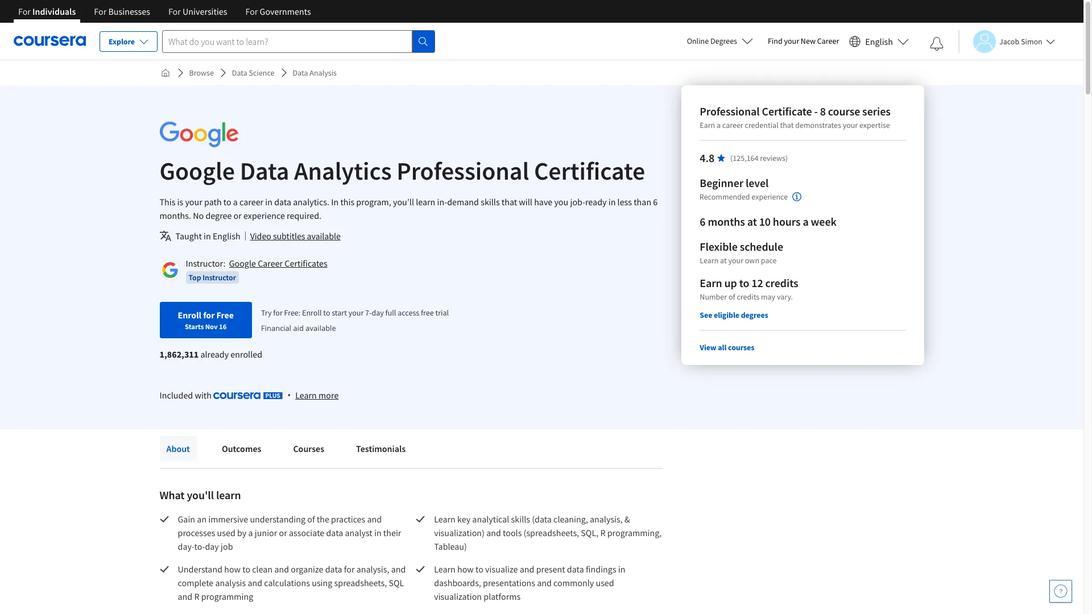 Task type: describe. For each thing, give the bounding box(es) containing it.
what you'll learn
[[160, 488, 241, 502]]

aid
[[293, 323, 304, 333]]

testimonials link
[[349, 436, 413, 461]]

reviews)
[[760, 153, 788, 163]]

1 horizontal spatial experience
[[752, 192, 788, 202]]

analysis, inside understand how to clean and organize data for analysis, and complete analysis and calculations using spreadsheets, sql and r programming
[[356, 564, 389, 575]]

simon
[[1021, 36, 1043, 46]]

commonly
[[554, 577, 594, 589]]

or inside gain an immersive understanding of the practices and processes used by a junior or associate data analyst in their day-to-day job
[[279, 527, 287, 539]]

your right find
[[784, 36, 799, 46]]

expertise
[[859, 120, 890, 130]]

this
[[340, 196, 354, 208]]

learn inside learn key analytical skills (data cleaning, analysis, & visualization) and tools (spreadsheets, sql, r programming, tableau)
[[434, 514, 456, 525]]

taught in english
[[175, 230, 240, 242]]

will
[[519, 196, 532, 208]]

free:
[[284, 308, 301, 318]]

flexible
[[700, 239, 737, 254]]

tableau)
[[434, 541, 467, 552]]

r inside understand how to clean and organize data for analysis, and complete analysis and calculations using spreadsheets, sql and r programming
[[194, 591, 199, 602]]

dashboards,
[[434, 577, 481, 589]]

see
[[700, 310, 712, 320]]

0 horizontal spatial professional
[[397, 155, 529, 187]]

about
[[166, 443, 190, 455]]

with
[[195, 390, 212, 401]]

for governments
[[245, 6, 311, 17]]

free
[[216, 309, 234, 321]]

data inside gain an immersive understanding of the practices and processes used by a junior or associate data analyst in their day-to-day job
[[326, 527, 343, 539]]

analysis
[[215, 577, 246, 589]]

what
[[160, 488, 185, 502]]

and down complete at left
[[178, 591, 192, 602]]

gain an immersive understanding of the practices and processes used by a junior or associate data analyst in their day-to-day job
[[178, 514, 403, 552]]

a inside professional certificate - 8 course series earn a career credential that demonstrates your expertise
[[717, 120, 721, 130]]

google inside instructor: google career certificates top instructor
[[229, 258, 256, 269]]

data science link
[[227, 63, 279, 83]]

8
[[820, 104, 826, 118]]

key
[[457, 514, 471, 525]]

google career certificates link
[[229, 258, 328, 269]]

present
[[536, 564, 565, 575]]

job-
[[570, 196, 585, 208]]

beginner level
[[700, 176, 768, 190]]

for for universities
[[168, 6, 181, 17]]

professional certificate - 8 course series earn a career credential that demonstrates your expertise
[[700, 104, 890, 130]]

show notifications image
[[930, 37, 944, 51]]

trial
[[435, 308, 449, 318]]

start
[[332, 308, 347, 318]]

day inside gain an immersive understanding of the practices and processes used by a junior or associate data analyst in their day-to-day job
[[205, 541, 219, 552]]

0 vertical spatial google
[[160, 155, 235, 187]]

demand
[[447, 196, 479, 208]]

to for earn up to 12 credits
[[739, 276, 749, 290]]

&
[[625, 514, 630, 525]]

in
[[331, 196, 339, 208]]

(125,164
[[730, 153, 758, 163]]

new
[[801, 36, 816, 46]]

earn inside professional certificate - 8 course series earn a career credential that demonstrates your expertise
[[700, 120, 715, 130]]

visualization
[[434, 591, 482, 602]]

experience inside this is your path to a career in data analytics. in this program, you'll learn in-demand skills that will have you job-ready in less than 6 months. no degree or experience required.
[[243, 210, 285, 221]]

google data analytics professional certificate
[[160, 155, 645, 187]]

and down clean
[[248, 577, 262, 589]]

a inside gain an immersive understanding of the practices and processes used by a junior or associate data analyst in their day-to-day job
[[248, 527, 253, 539]]

english inside button
[[865, 36, 893, 47]]

learn more link
[[295, 389, 339, 402]]

demonstrates
[[795, 120, 841, 130]]

jacob
[[999, 36, 1019, 46]]

and inside learn key analytical skills (data cleaning, analysis, & visualization) and tools (spreadsheets, sql, r programming, tableau)
[[486, 527, 501, 539]]

this is your path to a career in data analytics. in this program, you'll learn in-demand skills that will have you job-ready in less than 6 months. no degree or experience required.
[[160, 196, 658, 221]]

your inside this is your path to a career in data analytics. in this program, you'll learn in-demand skills that will have you job-ready in less than 6 months. no degree or experience required.
[[185, 196, 202, 208]]

in inside learn how to visualize and present data findings in dashboards, presentations and commonly used visualization platforms
[[618, 564, 625, 575]]

or inside this is your path to a career in data analytics. in this program, you'll learn in-demand skills that will have you job-ready in less than 6 months. no degree or experience required.
[[234, 210, 242, 221]]

than
[[634, 196, 651, 208]]

0 horizontal spatial english
[[213, 230, 240, 242]]

in left less
[[608, 196, 616, 208]]

online degrees button
[[678, 28, 762, 53]]

own
[[745, 255, 759, 266]]

0 vertical spatial at
[[747, 214, 757, 229]]

series
[[862, 104, 890, 118]]

learn inside "• learn more"
[[295, 390, 317, 401]]

jacob simon
[[999, 36, 1043, 46]]

and up calculations
[[274, 564, 289, 575]]

degrees
[[741, 310, 768, 320]]

sql,
[[581, 527, 599, 539]]

level
[[745, 176, 768, 190]]

try for free: enroll to start your 7-day full access free trial financial aid available
[[261, 308, 449, 333]]

day-
[[178, 541, 194, 552]]

learn inside learn how to visualize and present data findings in dashboards, presentations and commonly used visualization platforms
[[434, 564, 456, 575]]

you'll
[[393, 196, 414, 208]]

you
[[554, 196, 568, 208]]

for for businesses
[[94, 6, 107, 17]]

12
[[751, 276, 763, 290]]

skills inside this is your path to a career in data analytics. in this program, you'll learn in-demand skills that will have you job-ready in less than 6 months. no degree or experience required.
[[481, 196, 500, 208]]

instructor
[[203, 272, 236, 283]]

governments
[[260, 6, 311, 17]]

and up sql
[[391, 564, 406, 575]]

testimonials
[[356, 443, 406, 455]]

credential
[[745, 120, 778, 130]]

10
[[759, 214, 770, 229]]

video
[[250, 230, 271, 242]]

data inside this is your path to a career in data analytics. in this program, you'll learn in-demand skills that will have you job-ready in less than 6 months. no degree or experience required.
[[274, 196, 291, 208]]

and down present
[[537, 577, 552, 589]]

associate
[[289, 527, 324, 539]]

online
[[687, 36, 709, 46]]

learn inside this is your path to a career in data analytics. in this program, you'll learn in-demand skills that will have you job-ready in less than 6 months. no degree or experience required.
[[416, 196, 435, 208]]

full
[[385, 308, 396, 318]]

enrolled
[[231, 349, 262, 360]]

nov
[[205, 322, 218, 331]]

calculations
[[264, 577, 310, 589]]

to for learn how to visualize and present data findings in dashboards, presentations and commonly used visualization platforms
[[476, 564, 483, 575]]

this
[[160, 196, 175, 208]]

programming,
[[607, 527, 662, 539]]

your inside 'flexible schedule learn at your own pace'
[[728, 255, 743, 266]]

tools
[[503, 527, 522, 539]]

the
[[317, 514, 329, 525]]

your inside professional certificate - 8 course series earn a career credential that demonstrates your expertise
[[843, 120, 858, 130]]

What do you want to learn? text field
[[162, 30, 412, 53]]

organize
[[291, 564, 323, 575]]

used inside gain an immersive understanding of the practices and processes used by a junior or associate data analyst in their day-to-day job
[[217, 527, 235, 539]]

months
[[708, 214, 745, 229]]

science
[[249, 68, 275, 78]]

months.
[[160, 210, 191, 221]]

for individuals
[[18, 6, 76, 17]]

6 inside this is your path to a career in data analytics. in this program, you'll learn in-demand skills that will have you job-ready in less than 6 months. no degree or experience required.
[[653, 196, 658, 208]]

you'll
[[187, 488, 214, 502]]

information about difficulty level pre-requisites. image
[[792, 192, 802, 201]]

of inside gain an immersive understanding of the practices and processes used by a junior or associate data analyst in their day-to-day job
[[307, 514, 315, 525]]

(data
[[532, 514, 552, 525]]

data for data science
[[232, 68, 247, 78]]

using
[[312, 577, 332, 589]]



Task type: locate. For each thing, give the bounding box(es) containing it.
0 vertical spatial earn
[[700, 120, 715, 130]]

6 left months
[[700, 214, 705, 229]]

1 vertical spatial google
[[229, 258, 256, 269]]

courses link
[[286, 436, 331, 461]]

up
[[724, 276, 737, 290]]

data analysis link
[[288, 63, 341, 83]]

0 vertical spatial career
[[817, 36, 839, 46]]

video subtitles available button
[[250, 229, 341, 243]]

skills up tools on the bottom of the page
[[511, 514, 530, 525]]

recommended experience
[[700, 192, 788, 202]]

learn
[[416, 196, 435, 208], [216, 488, 241, 502]]

explore button
[[100, 31, 158, 52]]

0 horizontal spatial career
[[258, 258, 283, 269]]

analytical
[[472, 514, 509, 525]]

pace
[[761, 255, 776, 266]]

to left visualize
[[476, 564, 483, 575]]

available right aid
[[306, 323, 336, 333]]

0 horizontal spatial career
[[240, 196, 263, 208]]

to left start
[[323, 308, 330, 318]]

learn right •
[[295, 390, 317, 401]]

how inside understand how to clean and organize data for analysis, and complete analysis and calculations using spreadsheets, sql and r programming
[[224, 564, 241, 575]]

0 horizontal spatial how
[[224, 564, 241, 575]]

experience down level
[[752, 192, 788, 202]]

for inside the try for free: enroll to start your 7-day full access free trial financial aid available
[[273, 308, 283, 318]]

to-
[[194, 541, 205, 552]]

of down up
[[728, 292, 735, 302]]

1 vertical spatial skills
[[511, 514, 530, 525]]

for businesses
[[94, 6, 150, 17]]

0 vertical spatial experience
[[752, 192, 788, 202]]

2 how from the left
[[457, 564, 474, 575]]

professional up demand
[[397, 155, 529, 187]]

16
[[219, 322, 227, 331]]

degrees
[[710, 36, 737, 46]]

at
[[747, 214, 757, 229], [720, 255, 727, 266]]

for inside understand how to clean and organize data for analysis, and complete analysis and calculations using spreadsheets, sql and r programming
[[344, 564, 355, 575]]

enroll right free:
[[302, 308, 322, 318]]

career left credential
[[722, 120, 743, 130]]

0 vertical spatial analysis,
[[590, 514, 623, 525]]

1 earn from the top
[[700, 120, 715, 130]]

available inside the try for free: enroll to start your 7-day full access free trial financial aid available
[[306, 323, 336, 333]]

0 vertical spatial day
[[372, 308, 384, 318]]

of left the
[[307, 514, 315, 525]]

learn left "in-"
[[416, 196, 435, 208]]

day inside the try for free: enroll to start your 7-day full access free trial financial aid available
[[372, 308, 384, 318]]

to left "12"
[[739, 276, 749, 290]]

enroll inside the try for free: enroll to start your 7-day full access free trial financial aid available
[[302, 308, 322, 318]]

1 vertical spatial learn
[[216, 488, 241, 502]]

analysis
[[310, 68, 337, 78]]

enroll for free starts nov 16
[[178, 309, 234, 331]]

jacob simon button
[[959, 30, 1055, 53]]

skills
[[481, 196, 500, 208], [511, 514, 530, 525]]

that right credential
[[780, 120, 794, 130]]

for up nov
[[203, 309, 215, 321]]

for for governments
[[245, 6, 258, 17]]

data up using
[[325, 564, 342, 575]]

used up job at left
[[217, 527, 235, 539]]

number
[[700, 292, 727, 302]]

for universities
[[168, 6, 227, 17]]

a inside this is your path to a career in data analytics. in this program, you'll learn in-demand skills that will have you job-ready in less than 6 months. no degree or experience required.
[[233, 196, 238, 208]]

course
[[828, 104, 860, 118]]

clean
[[252, 564, 273, 575]]

learn inside 'flexible schedule learn at your own pace'
[[700, 255, 718, 266]]

cleaning,
[[554, 514, 588, 525]]

career inside this is your path to a career in data analytics. in this program, you'll learn in-demand skills that will have you job-ready in less than 6 months. no degree or experience required.
[[240, 196, 263, 208]]

data
[[232, 68, 247, 78], [293, 68, 308, 78], [240, 155, 289, 187]]

1 horizontal spatial credits
[[765, 276, 798, 290]]

is
[[177, 196, 183, 208]]

to for understand how to clean and organize data for analysis, and complete analysis and calculations using spreadsheets, sql and r programming
[[242, 564, 250, 575]]

a left credential
[[717, 120, 721, 130]]

browse
[[189, 68, 214, 78]]

how for understand
[[224, 564, 241, 575]]

1 how from the left
[[224, 564, 241, 575]]

outcomes link
[[215, 436, 268, 461]]

6
[[653, 196, 658, 208], [700, 214, 705, 229]]

0 horizontal spatial day
[[205, 541, 219, 552]]

career inside instructor: google career certificates top instructor
[[258, 258, 283, 269]]

0 horizontal spatial credits
[[737, 292, 759, 302]]

to inside learn how to visualize and present data findings in dashboards, presentations and commonly used visualization platforms
[[476, 564, 483, 575]]

for for try
[[273, 308, 283, 318]]

1 vertical spatial analysis,
[[356, 564, 389, 575]]

1 vertical spatial career
[[240, 196, 263, 208]]

1 vertical spatial earn
[[700, 276, 722, 290]]

week
[[811, 214, 836, 229]]

access
[[398, 308, 419, 318]]

or right "degree"
[[234, 210, 242, 221]]

0 vertical spatial used
[[217, 527, 235, 539]]

experience up video
[[243, 210, 285, 221]]

or
[[234, 210, 242, 221], [279, 527, 287, 539]]

professional
[[700, 104, 759, 118], [397, 155, 529, 187]]

your left own in the top right of the page
[[728, 255, 743, 266]]

required.
[[287, 210, 321, 221]]

1 vertical spatial day
[[205, 541, 219, 552]]

and up the presentations at bottom left
[[520, 564, 534, 575]]

that inside this is your path to a career in data analytics. in this program, you'll learn in-demand skills that will have you job-ready in less than 6 months. no degree or experience required.
[[502, 196, 517, 208]]

2 for from the left
[[94, 6, 107, 17]]

0 vertical spatial or
[[234, 210, 242, 221]]

analysis, left '&'
[[590, 514, 623, 525]]

professional inside professional certificate - 8 course series earn a career credential that demonstrates your expertise
[[700, 104, 759, 118]]

r down complete at left
[[194, 591, 199, 602]]

career up video
[[240, 196, 263, 208]]

in up video
[[265, 196, 272, 208]]

skills right demand
[[481, 196, 500, 208]]

learn left key
[[434, 514, 456, 525]]

your left 7-
[[349, 308, 364, 318]]

data inside understand how to clean and organize data for analysis, and complete analysis and calculations using spreadsheets, sql and r programming
[[325, 564, 342, 575]]

enroll
[[302, 308, 322, 318], [178, 309, 201, 321]]

1 vertical spatial r
[[194, 591, 199, 602]]

earn
[[700, 120, 715, 130], [700, 276, 722, 290]]

1 vertical spatial used
[[596, 577, 614, 589]]

0 horizontal spatial analysis,
[[356, 564, 389, 575]]

• learn more
[[287, 389, 339, 402]]

earn up "4.8"
[[700, 120, 715, 130]]

google up 'instructor'
[[229, 258, 256, 269]]

2 horizontal spatial for
[[344, 564, 355, 575]]

and inside gain an immersive understanding of the practices and processes used by a junior or associate data analyst in their day-to-day job
[[367, 514, 382, 525]]

or down understanding
[[279, 527, 287, 539]]

that left will
[[502, 196, 517, 208]]

6 months at 10 hours a week
[[700, 214, 836, 229]]

0 horizontal spatial 6
[[653, 196, 658, 208]]

taught
[[175, 230, 202, 242]]

universities
[[183, 6, 227, 17]]

ready
[[585, 196, 607, 208]]

for left universities
[[168, 6, 181, 17]]

day left job at left
[[205, 541, 219, 552]]

your inside the try for free: enroll to start your 7-day full access free trial financial aid available
[[349, 308, 364, 318]]

analytics
[[294, 155, 392, 187]]

junior
[[255, 527, 277, 539]]

more
[[319, 390, 339, 401]]

0 horizontal spatial skills
[[481, 196, 500, 208]]

1 vertical spatial or
[[279, 527, 287, 539]]

help center image
[[1054, 585, 1068, 598]]

a right path
[[233, 196, 238, 208]]

1 vertical spatial professional
[[397, 155, 529, 187]]

google image
[[160, 122, 238, 147]]

1 horizontal spatial english
[[865, 36, 893, 47]]

earn up the "number"
[[700, 276, 722, 290]]

how inside learn how to visualize and present data findings in dashboards, presentations and commonly used visualization platforms
[[457, 564, 474, 575]]

used inside learn how to visualize and present data findings in dashboards, presentations and commonly used visualization platforms
[[596, 577, 614, 589]]

0 horizontal spatial for
[[203, 309, 215, 321]]

understand how to clean and organize data for analysis, and complete analysis and calculations using spreadsheets, sql and r programming
[[178, 564, 408, 602]]

data for data analysis
[[293, 68, 308, 78]]

outcomes
[[222, 443, 261, 455]]

your right is
[[185, 196, 202, 208]]

instructor: google career certificates top instructor
[[186, 258, 328, 283]]

flexible schedule learn at your own pace
[[700, 239, 783, 266]]

for inside enroll for free starts nov 16
[[203, 309, 215, 321]]

available
[[307, 230, 341, 242], [306, 323, 336, 333]]

r right "sql,"
[[600, 527, 606, 539]]

0 vertical spatial professional
[[700, 104, 759, 118]]

how up analysis
[[224, 564, 241, 575]]

financial aid available button
[[261, 323, 336, 333]]

in right findings
[[618, 564, 625, 575]]

instructor:
[[186, 258, 226, 269]]

1 horizontal spatial at
[[747, 214, 757, 229]]

certificate up credential
[[762, 104, 812, 118]]

analytics.
[[293, 196, 329, 208]]

for right 'try'
[[273, 308, 283, 318]]

0 horizontal spatial or
[[234, 210, 242, 221]]

None search field
[[162, 30, 435, 53]]

for left individuals
[[18, 6, 31, 17]]

7-
[[365, 308, 372, 318]]

experience
[[752, 192, 788, 202], [243, 210, 285, 221]]

1 horizontal spatial that
[[780, 120, 794, 130]]

for left governments
[[245, 6, 258, 17]]

banner navigation
[[9, 0, 320, 31]]

in inside gain an immersive understanding of the practices and processes used by a junior or associate data analyst in their day-to-day job
[[374, 527, 381, 539]]

0 vertical spatial credits
[[765, 276, 798, 290]]

available inside button
[[307, 230, 341, 242]]

in left their
[[374, 527, 381, 539]]

to left clean
[[242, 564, 250, 575]]

1 vertical spatial credits
[[737, 292, 759, 302]]

career down video
[[258, 258, 283, 269]]

0 vertical spatial r
[[600, 527, 606, 539]]

0 horizontal spatial at
[[720, 255, 727, 266]]

at inside 'flexible schedule learn at your own pace'
[[720, 255, 727, 266]]

0 vertical spatial learn
[[416, 196, 435, 208]]

credits up vary.
[[765, 276, 798, 290]]

0 vertical spatial 6
[[653, 196, 658, 208]]

english
[[865, 36, 893, 47], [213, 230, 240, 242]]

1 vertical spatial english
[[213, 230, 240, 242]]

spreadsheets,
[[334, 577, 387, 589]]

and down analytical
[[486, 527, 501, 539]]

home image
[[161, 68, 170, 77]]

1 horizontal spatial day
[[372, 308, 384, 318]]

0 horizontal spatial that
[[502, 196, 517, 208]]

to inside understand how to clean and organize data for analysis, and complete analysis and calculations using spreadsheets, sql and r programming
[[242, 564, 250, 575]]

professional up credential
[[700, 104, 759, 118]]

learn key analytical skills (data cleaning, analysis, & visualization) and tools (spreadsheets, sql, r programming, tableau)
[[434, 514, 664, 552]]

6 right than on the top right
[[653, 196, 658, 208]]

have
[[534, 196, 553, 208]]

1 horizontal spatial learn
[[416, 196, 435, 208]]

4 for from the left
[[245, 6, 258, 17]]

1 horizontal spatial professional
[[700, 104, 759, 118]]

less
[[618, 196, 632, 208]]

1 horizontal spatial of
[[728, 292, 735, 302]]

1,862,311
[[160, 349, 199, 360]]

google career certificates image
[[161, 262, 178, 279]]

data down the
[[326, 527, 343, 539]]

hours
[[773, 214, 800, 229]]

3 for from the left
[[168, 6, 181, 17]]

day left full on the bottom
[[372, 308, 384, 318]]

to inside the try for free: enroll to start your 7-day full access free trial financial aid available
[[323, 308, 330, 318]]

how up dashboards,
[[457, 564, 474, 575]]

for for individuals
[[18, 6, 31, 17]]

your down course
[[843, 120, 858, 130]]

skills inside learn key analytical skills (data cleaning, analysis, & visualization) and tools (spreadsheets, sql, r programming, tableau)
[[511, 514, 530, 525]]

certificate inside professional certificate - 8 course series earn a career credential that demonstrates your expertise
[[762, 104, 812, 118]]

browse link
[[185, 63, 218, 83]]

by
[[237, 527, 246, 539]]

1 horizontal spatial career
[[722, 120, 743, 130]]

1 horizontal spatial r
[[600, 527, 606, 539]]

that inside professional certificate - 8 course series earn a career credential that demonstrates your expertise
[[780, 120, 794, 130]]

0 horizontal spatial certificate
[[534, 155, 645, 187]]

•
[[287, 389, 291, 402]]

1 horizontal spatial how
[[457, 564, 474, 575]]

that
[[780, 120, 794, 130], [502, 196, 517, 208]]

video subtitles available
[[250, 230, 341, 242]]

career
[[722, 120, 743, 130], [240, 196, 263, 208]]

used down findings
[[596, 577, 614, 589]]

1 vertical spatial at
[[720, 255, 727, 266]]

0 horizontal spatial r
[[194, 591, 199, 602]]

0 vertical spatial of
[[728, 292, 735, 302]]

1 vertical spatial career
[[258, 258, 283, 269]]

earn up to 12 credits
[[700, 276, 798, 290]]

a left week at the right
[[803, 214, 808, 229]]

0 horizontal spatial used
[[217, 527, 235, 539]]

data
[[274, 196, 291, 208], [326, 527, 343, 539], [325, 564, 342, 575], [567, 564, 584, 575]]

0 vertical spatial skills
[[481, 196, 500, 208]]

enroll up starts
[[178, 309, 201, 321]]

for for enroll
[[203, 309, 215, 321]]

coursera plus image
[[213, 393, 283, 399]]

at down flexible
[[720, 255, 727, 266]]

1 horizontal spatial career
[[817, 36, 839, 46]]

at left 10
[[747, 214, 757, 229]]

1 vertical spatial that
[[502, 196, 517, 208]]

gain
[[178, 514, 195, 525]]

0 horizontal spatial enroll
[[178, 309, 201, 321]]

r
[[600, 527, 606, 539], [194, 591, 199, 602]]

1 horizontal spatial 6
[[700, 214, 705, 229]]

already
[[200, 349, 229, 360]]

1 horizontal spatial analysis,
[[590, 514, 623, 525]]

1 horizontal spatial enroll
[[302, 308, 322, 318]]

data up required.
[[274, 196, 291, 208]]

0 horizontal spatial experience
[[243, 210, 285, 221]]

0 vertical spatial career
[[722, 120, 743, 130]]

for left businesses
[[94, 6, 107, 17]]

data science
[[232, 68, 275, 78]]

learn how to visualize and present data findings in dashboards, presentations and commonly used visualization platforms
[[434, 564, 627, 602]]

1 horizontal spatial or
[[279, 527, 287, 539]]

in right "taught"
[[204, 230, 211, 242]]

certificates
[[285, 258, 328, 269]]

and up analyst
[[367, 514, 382, 525]]

credits down the earn up to 12 credits
[[737, 292, 759, 302]]

for
[[18, 6, 31, 17], [94, 6, 107, 17], [168, 6, 181, 17], [245, 6, 258, 17]]

a right by
[[248, 527, 253, 539]]

understand
[[178, 564, 222, 575]]

r inside learn key analytical skills (data cleaning, analysis, & visualization) and tools (spreadsheets, sql, r programming, tableau)
[[600, 527, 606, 539]]

1 horizontal spatial for
[[273, 308, 283, 318]]

career right 'new'
[[817, 36, 839, 46]]

job
[[221, 541, 233, 552]]

1 horizontal spatial skills
[[511, 514, 530, 525]]

0 vertical spatial that
[[780, 120, 794, 130]]

available down required.
[[307, 230, 341, 242]]

learn down flexible
[[700, 255, 718, 266]]

2 earn from the top
[[700, 276, 722, 290]]

for up spreadsheets, on the bottom left of the page
[[344, 564, 355, 575]]

career inside professional certificate - 8 course series earn a career credential that demonstrates your expertise
[[722, 120, 743, 130]]

find your new career link
[[762, 34, 845, 48]]

data up commonly
[[567, 564, 584, 575]]

in-
[[437, 196, 447, 208]]

analysis, up spreadsheets, on the bottom left of the page
[[356, 564, 389, 575]]

certificate up the ready
[[534, 155, 645, 187]]

1 vertical spatial of
[[307, 514, 315, 525]]

0 vertical spatial available
[[307, 230, 341, 242]]

how for learn
[[457, 564, 474, 575]]

learn up immersive
[[216, 488, 241, 502]]

1 vertical spatial 6
[[700, 214, 705, 229]]

0 horizontal spatial learn
[[216, 488, 241, 502]]

coursera image
[[14, 32, 86, 50]]

used
[[217, 527, 235, 539], [596, 577, 614, 589]]

0 horizontal spatial of
[[307, 514, 315, 525]]

to right path
[[223, 196, 231, 208]]

1 for from the left
[[18, 6, 31, 17]]

1,862,311 already enrolled
[[160, 349, 262, 360]]

learn up dashboards,
[[434, 564, 456, 575]]

enroll inside enroll for free starts nov 16
[[178, 309, 201, 321]]

view all courses
[[700, 342, 754, 353]]

program,
[[356, 196, 391, 208]]

data inside learn how to visualize and present data findings in dashboards, presentations and commonly used visualization platforms
[[567, 564, 584, 575]]

1 horizontal spatial used
[[596, 577, 614, 589]]

1 vertical spatial certificate
[[534, 155, 645, 187]]

1 vertical spatial available
[[306, 323, 336, 333]]

1 vertical spatial experience
[[243, 210, 285, 221]]

1 horizontal spatial certificate
[[762, 104, 812, 118]]

to inside this is your path to a career in data analytics. in this program, you'll learn in-demand skills that will have you job-ready in less than 6 months. no degree or experience required.
[[223, 196, 231, 208]]

0 vertical spatial certificate
[[762, 104, 812, 118]]

analysis, inside learn key analytical skills (data cleaning, analysis, & visualization) and tools (spreadsheets, sql, r programming, tableau)
[[590, 514, 623, 525]]

0 vertical spatial english
[[865, 36, 893, 47]]

google up path
[[160, 155, 235, 187]]

sql
[[389, 577, 404, 589]]



Task type: vqa. For each thing, say whether or not it's contained in the screenshot.
R inside the Learn key analytical skills (data cleaning, analysis, & visualization) and tools (spreadsheets, SQL, R programming, Tableau)
yes



